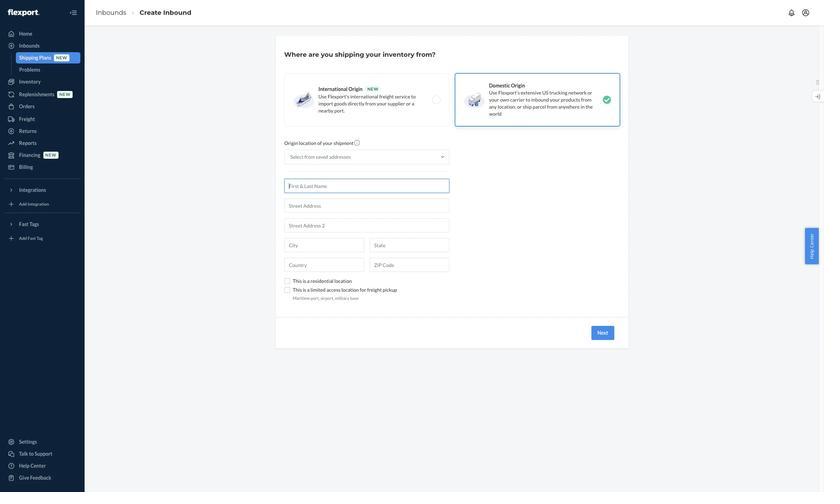 Task type: locate. For each thing, give the bounding box(es) containing it.
First & Last Name text field
[[284, 179, 450, 193]]

location left of
[[299, 140, 317, 146]]

0 vertical spatial add
[[19, 202, 27, 207]]

2 horizontal spatial origin
[[511, 83, 525, 89]]

international origin
[[319, 86, 363, 92]]

0 vertical spatial this
[[293, 278, 302, 284]]

supplier
[[388, 101, 405, 107]]

create inbound link
[[140, 9, 192, 16]]

1 vertical spatial add
[[19, 236, 27, 241]]

location
[[299, 140, 317, 146], [335, 278, 352, 284], [342, 287, 359, 293]]

integration
[[28, 202, 49, 207]]

1 vertical spatial a
[[307, 278, 310, 284]]

location up this is a limited access location for freight pickup
[[335, 278, 352, 284]]

to
[[411, 93, 416, 99], [526, 97, 531, 103], [29, 451, 34, 457]]

from inside use flexport's international freight service to import goods directly from your supplier or a nearby port.
[[366, 101, 376, 107]]

1 vertical spatial is
[[303, 287, 306, 293]]

inbound
[[163, 9, 192, 16]]

freight right 'for'
[[367, 287, 382, 293]]

saved
[[316, 154, 328, 160]]

1 horizontal spatial inbounds link
[[96, 9, 126, 16]]

service
[[395, 93, 410, 99]]

1 horizontal spatial use
[[489, 90, 498, 96]]

residential
[[311, 278, 334, 284]]

or
[[588, 90, 593, 96], [406, 101, 411, 107], [517, 104, 522, 110]]

domestic origin use flexport's extensive us trucking network or your own carrier to inbound your products from any location, or ship parcel from anywhere in the world
[[489, 83, 593, 117]]

2 this from the top
[[293, 287, 302, 293]]

center inside button
[[809, 233, 816, 248]]

flexport's
[[499, 90, 520, 96]]

is
[[303, 278, 306, 284], [303, 287, 306, 293]]

fast
[[19, 221, 28, 227], [28, 236, 36, 241]]

a left residential
[[307, 278, 310, 284]]

in
[[581, 104, 585, 110]]

freight up "supplier"
[[380, 93, 394, 99]]

own
[[500, 97, 510, 103]]

center
[[809, 233, 816, 248], [31, 463, 46, 469]]

0 vertical spatial inbounds link
[[96, 9, 126, 16]]

0 horizontal spatial inbounds
[[19, 43, 40, 49]]

this
[[293, 278, 302, 284], [293, 287, 302, 293]]

support
[[35, 451, 52, 457]]

0 vertical spatial fast
[[19, 221, 28, 227]]

1 vertical spatial freight
[[367, 287, 382, 293]]

2 horizontal spatial to
[[526, 97, 531, 103]]

1 horizontal spatial help center
[[809, 233, 816, 259]]

inbounds link
[[96, 9, 126, 16], [4, 40, 80, 52]]

0 horizontal spatial origin
[[284, 140, 298, 146]]

2 add from the top
[[19, 236, 27, 241]]

a
[[412, 101, 415, 107], [307, 278, 310, 284], [307, 287, 310, 293]]

add integration
[[19, 202, 49, 207]]

new down 'reports' link
[[45, 153, 56, 158]]

1 this from the top
[[293, 278, 302, 284]]

flexport logo image
[[8, 9, 39, 16]]

help
[[809, 249, 816, 259], [19, 463, 30, 469]]

1 is from the top
[[303, 278, 306, 284]]

to right service
[[411, 93, 416, 99]]

new up orders link on the top left of the page
[[59, 92, 71, 97]]

origin location of your shipment
[[284, 140, 354, 146]]

use inside domestic origin use flexport's extensive us trucking network or your own carrier to inbound your products from any location, or ship parcel from anywhere in the world
[[489, 90, 498, 96]]

1 vertical spatial help center
[[19, 463, 46, 469]]

origin up select
[[284, 140, 298, 146]]

0 vertical spatial is
[[303, 278, 306, 284]]

where
[[284, 51, 307, 59]]

your down "trucking"
[[550, 97, 560, 103]]

inbounds
[[96, 9, 126, 16], [19, 43, 40, 49]]

Country text field
[[284, 258, 364, 272]]

add left integration
[[19, 202, 27, 207]]

add integration link
[[4, 199, 80, 210]]

maritime
[[293, 296, 310, 301]]

integrations
[[19, 187, 46, 193]]

of
[[318, 140, 322, 146]]

0 vertical spatial a
[[412, 101, 415, 107]]

add for add integration
[[19, 202, 27, 207]]

nearby
[[319, 108, 334, 114]]

to right talk
[[29, 451, 34, 457]]

this is a residential location
[[293, 278, 352, 284]]

use up import
[[319, 93, 327, 99]]

location up base
[[342, 287, 359, 293]]

1 vertical spatial center
[[31, 463, 46, 469]]

this is a limited access location for freight pickup
[[293, 287, 397, 293]]

None checkbox
[[284, 278, 290, 284]]

integrations button
[[4, 184, 80, 196]]

use down domestic
[[489, 90, 498, 96]]

to inside use flexport's international freight service to import goods directly from your supplier or a nearby port.
[[411, 93, 416, 99]]

0 vertical spatial help
[[809, 249, 816, 259]]

origin up international
[[349, 86, 363, 92]]

2 is from the top
[[303, 287, 306, 293]]

billing link
[[4, 162, 80, 173]]

your right shipping
[[366, 51, 381, 59]]

inventory link
[[4, 76, 80, 87]]

new right plans
[[56, 55, 67, 60]]

None checkbox
[[284, 287, 290, 293]]

0 horizontal spatial help center
[[19, 463, 46, 469]]

inventory
[[19, 79, 41, 85]]

1 horizontal spatial center
[[809, 233, 816, 248]]

shipping
[[19, 55, 38, 61]]

this for this is a limited access location for freight pickup
[[293, 287, 302, 293]]

the
[[586, 104, 593, 110]]

a left limited
[[307, 287, 310, 293]]

or down carrier
[[517, 104, 522, 110]]

talk to support
[[19, 451, 52, 457]]

fast inside dropdown button
[[19, 221, 28, 227]]

problems
[[19, 67, 40, 73]]

1 vertical spatial inbounds
[[19, 43, 40, 49]]

0 horizontal spatial help
[[19, 463, 30, 469]]

1 vertical spatial this
[[293, 287, 302, 293]]

next button
[[592, 326, 615, 340]]

1 horizontal spatial or
[[517, 104, 522, 110]]

0 vertical spatial inbounds
[[96, 9, 126, 16]]

from up the
[[582, 97, 592, 103]]

1 horizontal spatial to
[[411, 93, 416, 99]]

0 horizontal spatial center
[[31, 463, 46, 469]]

from right parcel
[[547, 104, 558, 110]]

2 vertical spatial a
[[307, 287, 310, 293]]

0 horizontal spatial or
[[406, 101, 411, 107]]

international
[[351, 93, 379, 99]]

create
[[140, 9, 162, 16]]

military
[[335, 296, 350, 301]]

access
[[327, 287, 341, 293]]

this for this is a residential location
[[293, 278, 302, 284]]

0 horizontal spatial use
[[319, 93, 327, 99]]

or down service
[[406, 101, 411, 107]]

origin up flexport's
[[511, 83, 525, 89]]

State text field
[[370, 238, 450, 252]]

a right "supplier"
[[412, 101, 415, 107]]

fast left tag
[[28, 236, 36, 241]]

to up 'ship'
[[526, 97, 531, 103]]

from left saved
[[305, 154, 315, 160]]

new up international
[[368, 86, 379, 92]]

talk to support button
[[4, 448, 80, 460]]

1 horizontal spatial origin
[[349, 86, 363, 92]]

inbounds inside the breadcrumbs navigation
[[96, 9, 126, 16]]

origin inside domestic origin use flexport's extensive us trucking network or your own carrier to inbound your products from any location, or ship parcel from anywhere in the world
[[511, 83, 525, 89]]

from down international
[[366, 101, 376, 107]]

new for international origin
[[368, 86, 379, 92]]

a for this is a residential location
[[307, 278, 310, 284]]

1 add from the top
[[19, 202, 27, 207]]

your
[[366, 51, 381, 59], [489, 97, 499, 103], [550, 97, 560, 103], [377, 101, 387, 107], [323, 140, 333, 146]]

0 vertical spatial center
[[809, 233, 816, 248]]

1 vertical spatial inbounds link
[[4, 40, 80, 52]]

from?
[[417, 51, 436, 59]]

from
[[582, 97, 592, 103], [366, 101, 376, 107], [547, 104, 558, 110], [305, 154, 315, 160]]

0 vertical spatial freight
[[380, 93, 394, 99]]

or right network
[[588, 90, 593, 96]]

add down fast tags
[[19, 236, 27, 241]]

0 horizontal spatial to
[[29, 451, 34, 457]]

1 horizontal spatial help
[[809, 249, 816, 259]]

trucking
[[550, 90, 568, 96]]

to inside domestic origin use flexport's extensive us trucking network or your own carrier to inbound your products from any location, or ship parcel from anywhere in the world
[[526, 97, 531, 103]]

add fast tag
[[19, 236, 43, 241]]

your left "supplier"
[[377, 101, 387, 107]]

inventory
[[383, 51, 415, 59]]

fast left tags
[[19, 221, 28, 227]]

billing
[[19, 164, 33, 170]]

0 vertical spatial help center
[[809, 233, 816, 259]]

new for shipping plans
[[56, 55, 67, 60]]

tags
[[29, 221, 39, 227]]

origin
[[511, 83, 525, 89], [349, 86, 363, 92], [284, 140, 298, 146]]

1 horizontal spatial inbounds
[[96, 9, 126, 16]]

network
[[569, 90, 587, 96]]

next
[[598, 330, 609, 336]]



Task type: vqa. For each thing, say whether or not it's contained in the screenshot.
Get help
no



Task type: describe. For each thing, give the bounding box(es) containing it.
world
[[489, 111, 502, 117]]

port,
[[311, 296, 320, 301]]

fast tags button
[[4, 219, 80, 230]]

check circle image
[[603, 96, 611, 104]]

home
[[19, 31, 32, 37]]

to inside button
[[29, 451, 34, 457]]

new for financing
[[45, 153, 56, 158]]

settings
[[19, 439, 37, 445]]

your up any
[[489, 97, 499, 103]]

shipping
[[335, 51, 364, 59]]

inbound
[[532, 97, 549, 103]]

limited
[[311, 287, 326, 293]]

returns link
[[4, 126, 80, 137]]

for
[[360, 287, 366, 293]]

are
[[309, 51, 319, 59]]

freight link
[[4, 114, 80, 125]]

location,
[[498, 104, 517, 110]]

where are you shipping your inventory from?
[[284, 51, 436, 59]]

select from saved addresses
[[290, 154, 351, 160]]

give feedback button
[[4, 472, 80, 484]]

open notifications image
[[788, 8, 796, 17]]

0 horizontal spatial inbounds link
[[4, 40, 80, 52]]

parcel
[[533, 104, 546, 110]]

Street Address 2 text field
[[284, 218, 450, 232]]

you
[[321, 51, 333, 59]]

replenishments
[[19, 91, 54, 97]]

2 vertical spatial location
[[342, 287, 359, 293]]

create inbound
[[140, 9, 192, 16]]

freight inside use flexport's international freight service to import goods directly from your supplier or a nearby port.
[[380, 93, 394, 99]]

shipment
[[334, 140, 354, 146]]

freight
[[19, 116, 35, 122]]

us
[[543, 90, 549, 96]]

help center link
[[4, 460, 80, 472]]

import
[[319, 101, 333, 107]]

carrier
[[511, 97, 525, 103]]

or inside use flexport's international freight service to import goods directly from your supplier or a nearby port.
[[406, 101, 411, 107]]

give
[[19, 475, 29, 481]]

0 vertical spatial location
[[299, 140, 317, 146]]

use inside use flexport's international freight service to import goods directly from your supplier or a nearby port.
[[319, 93, 327, 99]]

fast tags
[[19, 221, 39, 227]]

help center inside button
[[809, 233, 816, 259]]

orders link
[[4, 101, 80, 112]]

origin for domestic
[[511, 83, 525, 89]]

is for residential
[[303, 278, 306, 284]]

1 vertical spatial help
[[19, 463, 30, 469]]

shipping plans
[[19, 55, 51, 61]]

directly
[[348, 101, 365, 107]]

goods
[[334, 101, 347, 107]]

origin for international
[[349, 86, 363, 92]]

flexport's
[[328, 93, 350, 99]]

City text field
[[284, 238, 364, 252]]

your right of
[[323, 140, 333, 146]]

base
[[350, 296, 359, 301]]

Street Address text field
[[284, 199, 450, 213]]

extensive
[[521, 90, 542, 96]]

financing
[[19, 152, 40, 158]]

new for replenishments
[[59, 92, 71, 97]]

1 vertical spatial fast
[[28, 236, 36, 241]]

select
[[290, 154, 304, 160]]

orders
[[19, 103, 35, 109]]

pickup
[[383, 287, 397, 293]]

breadcrumbs navigation
[[90, 2, 197, 23]]

home link
[[4, 28, 80, 40]]

domestic
[[489, 83, 510, 89]]

use flexport's international freight service to import goods directly from your supplier or a nearby port.
[[319, 93, 416, 114]]

maritime port, airport, military base
[[293, 296, 359, 301]]

close navigation image
[[69, 8, 78, 17]]

open account menu image
[[802, 8, 811, 17]]

returns
[[19, 128, 37, 134]]

feedback
[[30, 475, 51, 481]]

help inside button
[[809, 249, 816, 259]]

settings link
[[4, 436, 80, 448]]

talk
[[19, 451, 28, 457]]

tag
[[37, 236, 43, 241]]

add fast tag link
[[4, 233, 80, 244]]

2 horizontal spatial or
[[588, 90, 593, 96]]

help center button
[[806, 228, 819, 264]]

your inside use flexport's international freight service to import goods directly from your supplier or a nearby port.
[[377, 101, 387, 107]]

a inside use flexport's international freight service to import goods directly from your supplier or a nearby port.
[[412, 101, 415, 107]]

port.
[[335, 108, 345, 114]]

reports
[[19, 140, 37, 146]]

reports link
[[4, 138, 80, 149]]

ship
[[523, 104, 532, 110]]

a for this is a limited access location for freight pickup
[[307, 287, 310, 293]]

inbounds link inside the breadcrumbs navigation
[[96, 9, 126, 16]]

problems link
[[16, 64, 80, 75]]

airport,
[[321, 296, 334, 301]]

products
[[561, 97, 581, 103]]

anywhere
[[559, 104, 580, 110]]

add for add fast tag
[[19, 236, 27, 241]]

ZIP Code text field
[[370, 258, 450, 272]]

is for limited
[[303, 287, 306, 293]]

any
[[489, 104, 497, 110]]

give feedback
[[19, 475, 51, 481]]

plans
[[39, 55, 51, 61]]

1 vertical spatial location
[[335, 278, 352, 284]]

international
[[319, 86, 348, 92]]



